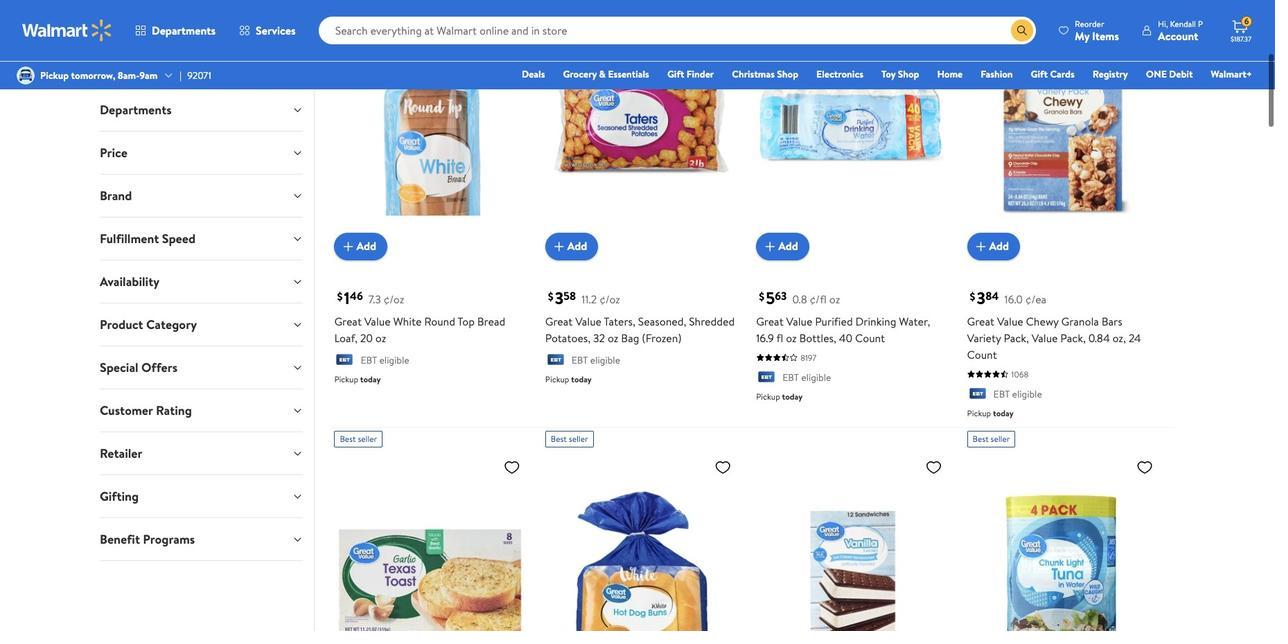 Task type: vqa. For each thing, say whether or not it's contained in the screenshot.
FULFILLMENT SPEED tab on the top left of page
yes



Task type: describe. For each thing, give the bounding box(es) containing it.
special
[[100, 359, 138, 376]]

1068
[[1012, 369, 1029, 380]]

items
[[1093, 28, 1120, 43]]

great value chewy granola bars variety pack, value pack, 0.84 oz, 24 count image
[[967, 0, 1159, 249]]

gifting tab
[[89, 476, 314, 518]]

$ for $ 3 58 11.2 ¢/oz great value taters, seasoned, shredded potatoes, 32 oz bag (frozen)
[[548, 289, 554, 304]]

$ 3 58 11.2 ¢/oz great value taters, seasoned, shredded potatoes, 32 oz bag (frozen)
[[545, 286, 735, 346]]

add to favorites list, great value taters, seasoned, shredded potatoes, 32 oz bag (frozen) image
[[715, 0, 732, 13]]

fulfillment speed tab
[[89, 218, 314, 260]]

special offers button
[[89, 347, 314, 389]]

5
[[766, 286, 775, 310]]

price tab
[[89, 132, 314, 174]]

departments inside dropdown button
[[100, 101, 172, 119]]

count inside $ 3 84 16.0 ¢/ea great value chewy granola bars variety pack, value pack, 0.84 oz, 24 count
[[967, 347, 997, 362]]

$ for $ 5 63 0.8 ¢/fl oz great value purified drinking water, 16.9 fl oz bottles, 40 count
[[759, 289, 765, 304]]

offers
[[141, 359, 178, 376]]

1 pack, from the left
[[1004, 330, 1029, 346]]

$ 1 46 7.3 ¢/oz great value white round top bread loaf, 20 oz
[[334, 286, 506, 346]]

variety
[[967, 330, 1002, 346]]

9am
[[139, 69, 158, 82]]

ebt for the ebt image underneath 16.9
[[783, 371, 799, 385]]

great value white round top bread loaf, 20 oz image
[[334, 0, 526, 249]]

| 92071
[[180, 69, 211, 82]]

value for $ 3 58 11.2 ¢/oz great value taters, seasoned, shredded potatoes, 32 oz bag (frozen)
[[576, 314, 602, 329]]

|
[[180, 69, 182, 82]]

product
[[100, 316, 143, 333]]

seller for great value garlic texas toast, 11.25 oz, 8 count image
[[358, 433, 377, 445]]

today down 8197
[[782, 391, 803, 403]]

pickup today down potatoes,
[[545, 374, 592, 385]]

2 pack, from the left
[[1061, 330, 1086, 346]]

round
[[424, 314, 455, 329]]

¢/fl
[[810, 292, 827, 307]]

registry link
[[1087, 67, 1135, 82]]

benefit
[[100, 531, 140, 548]]

christmas shop
[[732, 67, 799, 81]]

fl
[[777, 330, 784, 346]]

gift finder
[[668, 67, 714, 81]]

brand button
[[89, 175, 314, 217]]

add for 46
[[357, 239, 376, 254]]

grocery & essentials link
[[557, 67, 656, 82]]

home
[[938, 67, 963, 81]]

gifting button
[[89, 476, 314, 518]]

ebt for the ebt image below variety
[[994, 387, 1010, 401]]

price
[[100, 144, 127, 162]]

great inside $ 5 63 0.8 ¢/fl oz great value purified drinking water, 16.9 fl oz bottles, 40 count
[[756, 314, 784, 329]]

8197
[[801, 352, 817, 364]]

20
[[360, 330, 373, 346]]

grocery & essentials
[[563, 67, 650, 81]]

great value garlic texas toast, 11.25 oz, 8 count image
[[334, 453, 526, 632]]

$ 3 84 16.0 ¢/ea great value chewy granola bars variety pack, value pack, 0.84 oz, 24 count
[[967, 286, 1142, 362]]

pickup today down 8197
[[756, 391, 803, 403]]

kendall
[[1171, 18, 1197, 29]]

departments button
[[89, 89, 314, 131]]

best for great value hot dog buns, white, 11 oz, 8 count "image"
[[551, 433, 567, 445]]

add to cart image for 58
[[551, 238, 568, 255]]

8am-
[[118, 69, 140, 82]]

deals link
[[516, 67, 551, 82]]

rating
[[156, 402, 192, 419]]

today down potatoes,
[[571, 374, 592, 385]]

great for $ 3 58 11.2 ¢/oz great value taters, seasoned, shredded potatoes, 32 oz bag (frozen)
[[545, 314, 573, 329]]

best seller for gv cl tuna msc 5z-4p image
[[973, 433, 1010, 445]]

one debit link
[[1140, 67, 1200, 82]]

availability
[[100, 273, 160, 290]]

account
[[1158, 28, 1199, 43]]

add for 63
[[779, 239, 798, 254]]

pickup tomorrow, 8am-9am
[[40, 69, 158, 82]]

gv cl tuna msc 5z-4p image
[[967, 453, 1159, 632]]

ebt eligible for the ebt image under loaf,
[[361, 353, 409, 367]]

ebt image down potatoes,
[[545, 354, 566, 368]]

bread
[[478, 314, 506, 329]]

hi, kendall p account
[[1158, 18, 1204, 43]]

3 for $ 3 84 16.0 ¢/ea great value chewy granola bars variety pack, value pack, 0.84 oz, 24 count
[[977, 286, 986, 310]]

16.0
[[1005, 292, 1023, 307]]

1
[[344, 286, 350, 310]]

add to cart image for 46
[[340, 238, 357, 255]]

eligible down 32
[[591, 353, 620, 367]]

shop for toy shop
[[898, 67, 920, 81]]

fulfillment speed
[[100, 230, 196, 247]]

potatoes,
[[545, 330, 591, 346]]

departments tab
[[89, 89, 314, 131]]

11.2
[[582, 292, 597, 307]]

walmart image
[[22, 19, 112, 42]]

one
[[1146, 67, 1167, 81]]

drinking
[[856, 314, 897, 329]]

oz inside the $ 3 58 11.2 ¢/oz great value taters, seasoned, shredded potatoes, 32 oz bag (frozen)
[[608, 330, 619, 346]]

fulfillment speed button
[[89, 218, 314, 260]]

32
[[593, 330, 605, 346]]

cards
[[1051, 67, 1075, 81]]

services button
[[227, 14, 308, 47]]

gift cards link
[[1025, 67, 1081, 82]]

oz right ¢/fl
[[830, 292, 840, 307]]

$187.37
[[1231, 34, 1252, 44]]

ebt image down 16.9
[[756, 372, 777, 385]]

Search search field
[[319, 17, 1036, 44]]

toy shop
[[882, 67, 920, 81]]

price button
[[89, 132, 314, 174]]

product category button
[[89, 304, 314, 346]]

brand
[[100, 187, 132, 205]]

programs
[[143, 531, 195, 548]]

availability button
[[89, 261, 314, 303]]

84
[[986, 289, 999, 304]]

gift for gift finder
[[668, 67, 685, 81]]

services
[[256, 23, 296, 38]]

finder
[[687, 67, 714, 81]]

one debit
[[1146, 67, 1193, 81]]

add to favorites list, great value garlic texas toast, 11.25 oz, 8 count image
[[504, 459, 520, 476]]

add button for 46
[[334, 233, 388, 260]]

3 for $ 3 58 11.2 ¢/oz great value taters, seasoned, shredded potatoes, 32 oz bag (frozen)
[[555, 286, 564, 310]]

best seller for great value hot dog buns, white, 11 oz, 8 count "image"
[[551, 433, 588, 445]]

customer
[[100, 402, 153, 419]]

taters,
[[604, 314, 636, 329]]

customer rating
[[100, 402, 192, 419]]

best for great value garlic texas toast, 11.25 oz, 8 count image
[[340, 433, 356, 445]]

fashion
[[981, 67, 1013, 81]]

oz right fl
[[786, 330, 797, 346]]

24
[[1129, 330, 1142, 346]]



Task type: locate. For each thing, give the bounding box(es) containing it.
today down 20
[[360, 374, 381, 385]]

pickup today down the 1068
[[967, 408, 1014, 419]]

add to favorites list, great value hot dog buns, white, 11 oz, 8 count image
[[715, 459, 732, 476]]

¢/oz right "7.3"
[[384, 292, 404, 307]]

reorder my items
[[1075, 18, 1120, 43]]

¢/oz inside the $ 3 58 11.2 ¢/oz great value taters, seasoned, shredded potatoes, 32 oz bag (frozen)
[[600, 292, 620, 307]]

value
[[365, 314, 391, 329], [576, 314, 602, 329], [787, 314, 813, 329], [998, 314, 1024, 329], [1032, 330, 1058, 346]]

value down '16.0'
[[998, 314, 1024, 329]]

best seller
[[340, 433, 377, 445], [551, 433, 588, 445], [973, 433, 1010, 445]]

departments up the |
[[152, 23, 216, 38]]

add to cart image up '84'
[[973, 238, 990, 255]]

3 best seller from the left
[[973, 433, 1010, 445]]

great for $ 3 84 16.0 ¢/ea great value chewy granola bars variety pack, value pack, 0.84 oz, 24 count
[[967, 314, 995, 329]]

add to favorites list, great value vanilla flavored ice cream sandwiches, 42 fl oz, 12 count image
[[926, 459, 943, 476]]

departments down 8am-
[[100, 101, 172, 119]]

2 $ from the left
[[548, 289, 554, 304]]

2 seller from the left
[[569, 433, 588, 445]]

great value hot dog buns, white, 11 oz, 8 count image
[[545, 453, 737, 632]]

walmart+ link
[[1205, 67, 1259, 82]]

fulfillment
[[100, 230, 159, 247]]

2 best seller from the left
[[551, 433, 588, 445]]

ebt image down loaf,
[[334, 354, 355, 368]]

ebt down 20
[[361, 353, 377, 367]]

add to cart image
[[340, 238, 357, 255], [551, 238, 568, 255], [762, 238, 779, 255], [973, 238, 990, 255]]

value for $ 1 46 7.3 ¢/oz great value white round top bread loaf, 20 oz
[[365, 314, 391, 329]]

value inside the $ 3 58 11.2 ¢/oz great value taters, seasoned, shredded potatoes, 32 oz bag (frozen)
[[576, 314, 602, 329]]

great for $ 1 46 7.3 ¢/oz great value white round top bread loaf, 20 oz
[[334, 314, 362, 329]]

$ inside the $ 1 46 7.3 ¢/oz great value white round top bread loaf, 20 oz
[[337, 289, 343, 304]]

tomorrow,
[[71, 69, 115, 82]]

$
[[337, 289, 343, 304], [548, 289, 554, 304], [759, 289, 765, 304], [970, 289, 976, 304]]

0 horizontal spatial shop
[[777, 67, 799, 81]]

pack,
[[1004, 330, 1029, 346], [1061, 330, 1086, 346]]

63
[[775, 289, 787, 304]]

seasoned,
[[638, 314, 687, 329]]

count inside $ 5 63 0.8 ¢/fl oz great value purified drinking water, 16.9 fl oz bottles, 40 count
[[856, 330, 885, 346]]

eligible
[[380, 353, 409, 367], [591, 353, 620, 367], [802, 371, 831, 385], [1013, 387, 1043, 401]]

chewy
[[1026, 314, 1059, 329]]

today down the 1068
[[993, 408, 1014, 419]]

0 horizontal spatial best seller
[[340, 433, 377, 445]]

value inside $ 5 63 0.8 ¢/fl oz great value purified drinking water, 16.9 fl oz bottles, 40 count
[[787, 314, 813, 329]]

ebt eligible down 32
[[572, 353, 620, 367]]

add button up 63
[[756, 233, 810, 260]]

gift left cards at right
[[1031, 67, 1048, 81]]

deals
[[522, 67, 545, 81]]

ebt eligible for the ebt image below variety
[[994, 387, 1043, 401]]

$ left 5
[[759, 289, 765, 304]]

58
[[564, 289, 576, 304]]

best for gv cl tuna msc 5z-4p image
[[973, 433, 989, 445]]

2 gift from the left
[[1031, 67, 1048, 81]]

1 seller from the left
[[358, 433, 377, 445]]

ebt image
[[334, 354, 355, 368], [545, 354, 566, 368], [756, 372, 777, 385], [967, 388, 988, 402]]

1 best from the left
[[340, 433, 356, 445]]

hi,
[[1158, 18, 1169, 29]]

0 horizontal spatial seller
[[358, 433, 377, 445]]

add up 46
[[357, 239, 376, 254]]

ebt eligible down the 1068
[[994, 387, 1043, 401]]

$ left '84'
[[970, 289, 976, 304]]

add button for 63
[[756, 233, 810, 260]]

departments button
[[123, 14, 227, 47]]

add button up '84'
[[967, 233, 1021, 260]]

1 horizontal spatial count
[[967, 347, 997, 362]]

count down drinking
[[856, 330, 885, 346]]

3
[[555, 286, 564, 310], [977, 286, 986, 310]]

count down variety
[[967, 347, 997, 362]]

1 add from the left
[[357, 239, 376, 254]]

bag
[[621, 330, 640, 346]]

add up 58
[[568, 239, 587, 254]]

4 great from the left
[[967, 314, 995, 329]]

add button up 46
[[334, 233, 388, 260]]

0.84
[[1089, 330, 1110, 346]]

registry
[[1093, 67, 1128, 81]]

3 add to cart image from the left
[[762, 238, 779, 255]]

2 horizontal spatial best
[[973, 433, 989, 445]]

1 gift from the left
[[668, 67, 685, 81]]

add
[[357, 239, 376, 254], [568, 239, 587, 254], [779, 239, 798, 254], [990, 239, 1009, 254]]

add to cart image for 84
[[973, 238, 990, 255]]

special offers tab
[[89, 347, 314, 389]]

1 horizontal spatial best
[[551, 433, 567, 445]]

product category tab
[[89, 304, 314, 346]]

count
[[856, 330, 885, 346], [967, 347, 997, 362]]

best seller for great value garlic texas toast, 11.25 oz, 8 count image
[[340, 433, 377, 445]]

1 horizontal spatial gift
[[1031, 67, 1048, 81]]

customer rating button
[[89, 390, 314, 432]]

1 horizontal spatial ¢/oz
[[600, 292, 620, 307]]

7.3
[[369, 292, 381, 307]]

add to cart image up 46
[[340, 238, 357, 255]]

departments
[[152, 23, 216, 38], [100, 101, 172, 119]]

92071
[[187, 69, 211, 82]]

2 shop from the left
[[898, 67, 920, 81]]

2 ¢/oz from the left
[[600, 292, 620, 307]]

best
[[340, 433, 356, 445], [551, 433, 567, 445], [973, 433, 989, 445]]

gift cards
[[1031, 67, 1075, 81]]

search icon image
[[1017, 25, 1028, 36]]

add to cart image up 63
[[762, 238, 779, 255]]

great up potatoes,
[[545, 314, 573, 329]]

pack, down the granola
[[1061, 330, 1086, 346]]

gift for gift cards
[[1031, 67, 1048, 81]]

1 3 from the left
[[555, 286, 564, 310]]

3 great from the left
[[756, 314, 784, 329]]

value for $ 3 84 16.0 ¢/ea great value chewy granola bars variety pack, value pack, 0.84 oz, 24 count
[[998, 314, 1024, 329]]

 image
[[17, 67, 35, 85]]

0 vertical spatial count
[[856, 330, 885, 346]]

departments inside popup button
[[152, 23, 216, 38]]

1 best seller from the left
[[340, 433, 377, 445]]

$ for $ 3 84 16.0 ¢/ea great value chewy granola bars variety pack, value pack, 0.84 oz, 24 count
[[970, 289, 976, 304]]

3 seller from the left
[[991, 433, 1010, 445]]

2 great from the left
[[545, 314, 573, 329]]

ebt down variety
[[994, 387, 1010, 401]]

$ for $ 1 46 7.3 ¢/oz great value white round top bread loaf, 20 oz
[[337, 289, 343, 304]]

1 vertical spatial departments
[[100, 101, 172, 119]]

1 horizontal spatial 3
[[977, 286, 986, 310]]

1 horizontal spatial pack,
[[1061, 330, 1086, 346]]

seller for great value hot dog buns, white, 11 oz, 8 count "image"
[[569, 433, 588, 445]]

$ inside $ 3 84 16.0 ¢/ea great value chewy granola bars variety pack, value pack, 0.84 oz, 24 count
[[970, 289, 976, 304]]

shop right the toy
[[898, 67, 920, 81]]

seller for gv cl tuna msc 5z-4p image
[[991, 433, 1010, 445]]

¢/oz inside the $ 1 46 7.3 ¢/oz great value white round top bread loaf, 20 oz
[[384, 292, 404, 307]]

4 add from the left
[[990, 239, 1009, 254]]

gift left the finder
[[668, 67, 685, 81]]

ebt eligible for the ebt image underneath potatoes,
[[572, 353, 620, 367]]

customer rating tab
[[89, 390, 314, 432]]

0 horizontal spatial best
[[340, 433, 356, 445]]

oz right 32
[[608, 330, 619, 346]]

pickup today down 20
[[334, 374, 381, 385]]

1 horizontal spatial seller
[[569, 433, 588, 445]]

6 $187.37
[[1231, 15, 1252, 44]]

1 horizontal spatial shop
[[898, 67, 920, 81]]

essentials
[[608, 67, 650, 81]]

benefit programs
[[100, 531, 195, 548]]

granola
[[1062, 314, 1099, 329]]

ebt for the ebt image under loaf,
[[361, 353, 377, 367]]

$ inside the $ 3 58 11.2 ¢/oz great value taters, seasoned, shredded potatoes, 32 oz bag (frozen)
[[548, 289, 554, 304]]

2 horizontal spatial seller
[[991, 433, 1010, 445]]

walmart+
[[1211, 67, 1253, 81]]

value inside the $ 1 46 7.3 ¢/oz great value white round top bread loaf, 20 oz
[[365, 314, 391, 329]]

4 $ from the left
[[970, 289, 976, 304]]

ebt for the ebt image underneath potatoes,
[[572, 353, 588, 367]]

special offers
[[100, 359, 178, 376]]

toy
[[882, 67, 896, 81]]

value down the 0.8
[[787, 314, 813, 329]]

0 vertical spatial departments
[[152, 23, 216, 38]]

$ left 1
[[337, 289, 343, 304]]

add button for 58
[[545, 233, 599, 260]]

category
[[146, 316, 197, 333]]

4 add to cart image from the left
[[973, 238, 990, 255]]

3 inside the $ 3 58 11.2 ¢/oz great value taters, seasoned, shredded potatoes, 32 oz bag (frozen)
[[555, 286, 564, 310]]

shredded
[[689, 314, 735, 329]]

great value taters, seasoned, shredded potatoes, 32 oz bag (frozen) image
[[545, 0, 737, 249]]

(frozen)
[[642, 330, 682, 346]]

retailer button
[[89, 433, 314, 475]]

toy shop link
[[876, 67, 926, 82]]

add up '84'
[[990, 239, 1009, 254]]

great inside the $ 3 58 11.2 ¢/oz great value taters, seasoned, shredded potatoes, 32 oz bag (frozen)
[[545, 314, 573, 329]]

add for 84
[[990, 239, 1009, 254]]

shop
[[777, 67, 799, 81], [898, 67, 920, 81]]

3 left '16.0'
[[977, 286, 986, 310]]

eligible down the 1068
[[1013, 387, 1043, 401]]

ebt down potatoes,
[[572, 353, 588, 367]]

purified
[[815, 314, 853, 329]]

0 horizontal spatial 3
[[555, 286, 564, 310]]

4 add button from the left
[[967, 233, 1021, 260]]

value up 32
[[576, 314, 602, 329]]

fashion link
[[975, 67, 1020, 82]]

3 add button from the left
[[756, 233, 810, 260]]

3 $ from the left
[[759, 289, 765, 304]]

value up 20
[[365, 314, 391, 329]]

ebt eligible down 8197
[[783, 371, 831, 385]]

Walmart Site-Wide search field
[[319, 17, 1036, 44]]

white
[[393, 314, 422, 329]]

p
[[1199, 18, 1204, 29]]

eligible down 8197
[[802, 371, 831, 385]]

great value vanilla flavored ice cream sandwiches, 42 fl oz, 12 count image
[[756, 453, 948, 632]]

3 inside $ 3 84 16.0 ¢/ea great value chewy granola bars variety pack, value pack, 0.84 oz, 24 count
[[977, 286, 986, 310]]

add to cart image for 63
[[762, 238, 779, 255]]

2 3 from the left
[[977, 286, 986, 310]]

eligible down white
[[380, 353, 409, 367]]

gift inside "link"
[[668, 67, 685, 81]]

product category
[[100, 316, 197, 333]]

add to favorites list, great value white round top bread loaf, 20 oz image
[[504, 0, 520, 13]]

3 add from the left
[[779, 239, 798, 254]]

great up variety
[[967, 314, 995, 329]]

benefit programs button
[[89, 519, 314, 561]]

¢/ea
[[1026, 292, 1047, 307]]

great inside $ 3 84 16.0 ¢/ea great value chewy granola bars variety pack, value pack, 0.84 oz, 24 count
[[967, 314, 995, 329]]

0 horizontal spatial count
[[856, 330, 885, 346]]

benefit programs tab
[[89, 519, 314, 561]]

add for 58
[[568, 239, 587, 254]]

loaf,
[[334, 330, 358, 346]]

¢/oz for 3
[[600, 292, 620, 307]]

oz
[[830, 292, 840, 307], [376, 330, 386, 346], [608, 330, 619, 346], [786, 330, 797, 346]]

2 add button from the left
[[545, 233, 599, 260]]

1 horizontal spatial best seller
[[551, 433, 588, 445]]

top
[[458, 314, 475, 329]]

add to favorites list, great value purified drinking water, 16.9 fl oz bottles, 40 count image
[[926, 0, 943, 13]]

great inside the $ 1 46 7.3 ¢/oz great value white round top bread loaf, 20 oz
[[334, 314, 362, 329]]

shop for christmas shop
[[777, 67, 799, 81]]

1 shop from the left
[[777, 67, 799, 81]]

$ inside $ 5 63 0.8 ¢/fl oz great value purified drinking water, 16.9 fl oz bottles, 40 count
[[759, 289, 765, 304]]

1 great from the left
[[334, 314, 362, 329]]

1 add button from the left
[[334, 233, 388, 260]]

0.8
[[793, 292, 807, 307]]

retailer
[[100, 445, 142, 462]]

2 add from the left
[[568, 239, 587, 254]]

add button up 58
[[545, 233, 599, 260]]

electronics link
[[811, 67, 870, 82]]

1 ¢/oz from the left
[[384, 292, 404, 307]]

great up 16.9
[[756, 314, 784, 329]]

¢/oz right 11.2
[[600, 292, 620, 307]]

3 left 11.2
[[555, 286, 564, 310]]

0 horizontal spatial gift
[[668, 67, 685, 81]]

oz,
[[1113, 330, 1126, 346]]

1 add to cart image from the left
[[340, 238, 357, 255]]

add to cart image up 58
[[551, 238, 568, 255]]

0 horizontal spatial ¢/oz
[[384, 292, 404, 307]]

reorder
[[1075, 18, 1105, 29]]

1 $ from the left
[[337, 289, 343, 304]]

2 horizontal spatial best seller
[[973, 433, 1010, 445]]

availability tab
[[89, 261, 314, 303]]

great value purified drinking water, 16.9 fl oz bottles, 40 count image
[[756, 0, 948, 249]]

brand tab
[[89, 175, 314, 217]]

0 horizontal spatial pack,
[[1004, 330, 1029, 346]]

add button
[[334, 233, 388, 260], [545, 233, 599, 260], [756, 233, 810, 260], [967, 233, 1021, 260]]

shop right christmas
[[777, 67, 799, 81]]

ebt eligible for the ebt image underneath 16.9
[[783, 371, 831, 385]]

$ left 58
[[548, 289, 554, 304]]

2 best from the left
[[551, 433, 567, 445]]

retailer tab
[[89, 433, 314, 475]]

3 best from the left
[[973, 433, 989, 445]]

add up 63
[[779, 239, 798, 254]]

ebt down fl
[[783, 371, 799, 385]]

pack, down chewy
[[1004, 330, 1029, 346]]

gift
[[668, 67, 685, 81], [1031, 67, 1048, 81]]

2 add to cart image from the left
[[551, 238, 568, 255]]

add to favorites list, gv cl tuna msc 5z-4p image
[[1137, 459, 1154, 476]]

1 vertical spatial count
[[967, 347, 997, 362]]

great up loaf,
[[334, 314, 362, 329]]

grocery
[[563, 67, 597, 81]]

gifting
[[100, 488, 139, 505]]

ebt eligible down 20
[[361, 353, 409, 367]]

¢/oz for 1
[[384, 292, 404, 307]]

oz right 20
[[376, 330, 386, 346]]

ebt image down variety
[[967, 388, 988, 402]]

add button for 84
[[967, 233, 1021, 260]]

pickup today
[[334, 374, 381, 385], [545, 374, 592, 385], [756, 391, 803, 403], [967, 408, 1014, 419]]

ebt eligible
[[361, 353, 409, 367], [572, 353, 620, 367], [783, 371, 831, 385], [994, 387, 1043, 401]]

&
[[599, 67, 606, 81]]

oz inside the $ 1 46 7.3 ¢/oz great value white round top bread loaf, 20 oz
[[376, 330, 386, 346]]

16.9
[[756, 330, 774, 346]]

bottles,
[[800, 330, 837, 346]]

value down chewy
[[1032, 330, 1058, 346]]



